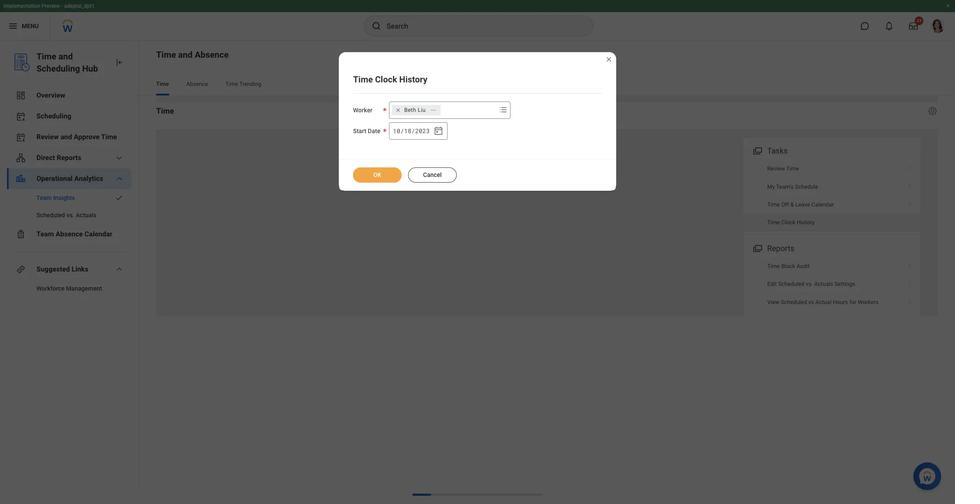 Task type: describe. For each thing, give the bounding box(es) containing it.
view scheduled vs actual hours for workers
[[768, 299, 879, 305]]

tab list containing time
[[148, 75, 947, 95]]

view scheduled vs actual hours for workers link
[[744, 293, 921, 311]]

adeptai_dpt1
[[64, 3, 95, 9]]

review and approve time
[[36, 133, 117, 141]]

approve
[[74, 133, 100, 141]]

ok button
[[353, 168, 402, 183]]

workforce
[[36, 285, 65, 292]]

edit scheduled vs. actuals settings link
[[744, 275, 921, 293]]

prompts image
[[498, 105, 509, 115]]

calendar image
[[434, 126, 444, 136]]

review time link
[[744, 160, 921, 178]]

and for approve
[[61, 133, 72, 141]]

actuals inside operational analytics element
[[76, 212, 96, 219]]

scheduled for edit
[[779, 281, 805, 287]]

time clock history inside list item
[[768, 219, 815, 226]]

edit
[[768, 281, 777, 287]]

10 / 18 / 2023
[[393, 127, 430, 135]]

time inside dialog
[[353, 74, 373, 85]]

review for review time
[[768, 165, 786, 172]]

inbox large image
[[910, 22, 918, 30]]

cancel button
[[408, 168, 457, 183]]

list for reports
[[744, 257, 921, 311]]

operational analytics
[[36, 174, 103, 183]]

time inside 'link'
[[787, 165, 800, 172]]

calendar inside list
[[812, 201, 835, 208]]

edit scheduled vs. actuals settings
[[768, 281, 856, 287]]

time and absence
[[156, 49, 229, 60]]

start
[[353, 128, 367, 135]]

chevron right image for &
[[905, 198, 916, 207]]

implementation preview -   adeptai_dpt1
[[3, 3, 95, 9]]

worker
[[353, 107, 373, 114]]

suggested
[[36, 265, 70, 273]]

analytics
[[74, 174, 103, 183]]

link image
[[16, 264, 26, 275]]

operational
[[36, 174, 73, 183]]

team absence calendar
[[36, 230, 113, 238]]

time off & leave calendar
[[768, 201, 835, 208]]

scheduling link
[[7, 106, 132, 127]]

profile logan mcneil element
[[926, 16, 951, 36]]

for
[[850, 299, 857, 305]]

insights
[[53, 194, 75, 201]]

dashboard image
[[16, 90, 26, 101]]

leave
[[796, 201, 811, 208]]

off
[[782, 201, 790, 208]]

tasks
[[768, 146, 788, 155]]

scheduling inside 'link'
[[36, 112, 71, 120]]

search image
[[371, 21, 382, 31]]

team for team absence calendar
[[36, 230, 54, 238]]

calendar user solid image for review and approve time
[[16, 132, 26, 142]]

audit
[[797, 263, 810, 269]]

18
[[404, 127, 412, 135]]

calendar user solid image for scheduling
[[16, 111, 26, 122]]

time block audit link
[[744, 257, 921, 275]]

and for scheduling
[[59, 51, 73, 62]]

beth liu
[[405, 107, 426, 113]]

time inside list item
[[768, 219, 781, 226]]

suggested links button
[[7, 259, 132, 280]]

time clock history list item
[[744, 214, 921, 232]]

chevron right image for settings
[[905, 278, 916, 287]]

chevron right image inside review time 'link'
[[905, 162, 916, 171]]

check image
[[114, 194, 125, 202]]

time block audit
[[768, 263, 810, 269]]

navigation pane region
[[0, 40, 139, 504]]

team for team insights
[[36, 194, 52, 201]]

view
[[768, 299, 780, 305]]

reports
[[768, 244, 795, 253]]

time clock history dialog
[[339, 52, 617, 191]]

x small image
[[394, 106, 403, 115]]

workers
[[859, 299, 879, 305]]

implementation preview -   adeptai_dpt1 banner
[[0, 0, 956, 40]]

operational analytics button
[[7, 168, 132, 189]]

close environment banner image
[[946, 3, 951, 8]]

&
[[791, 201, 795, 208]]

beth liu, press delete to clear value. option
[[392, 105, 441, 115]]

absence inside tab list
[[186, 81, 208, 87]]

time inside "time and scheduling hub"
[[36, 51, 56, 62]]

chevron right image for schedule
[[905, 180, 916, 189]]

team's
[[777, 183, 794, 190]]

implementation
[[3, 3, 40, 9]]

and for absence
[[178, 49, 193, 60]]

beth liu element
[[405, 106, 426, 114]]



Task type: locate. For each thing, give the bounding box(es) containing it.
vs. inside operational analytics element
[[67, 212, 74, 219]]

10
[[393, 127, 401, 135]]

team insights
[[36, 194, 75, 201]]

team inside 'link'
[[36, 194, 52, 201]]

1 horizontal spatial clock
[[782, 219, 796, 226]]

vs. up vs
[[806, 281, 814, 287]]

chart image
[[16, 174, 26, 184]]

1 scheduling from the top
[[36, 63, 80, 74]]

overview
[[36, 91, 65, 99]]

overview link
[[7, 85, 132, 106]]

list for tasks
[[744, 160, 921, 232]]

chevron right image inside "time clock history" link
[[905, 216, 916, 225]]

1 vertical spatial time clock history
[[768, 219, 815, 226]]

calendar down scheduled vs. actuals link
[[85, 230, 113, 238]]

cancel
[[423, 171, 442, 178]]

1 vertical spatial team
[[36, 230, 54, 238]]

/ right 10
[[401, 127, 404, 135]]

review inside review time 'link'
[[768, 165, 786, 172]]

0 vertical spatial time clock history
[[353, 74, 428, 85]]

chevron right image for hours
[[905, 296, 916, 305]]

liu
[[418, 107, 426, 113]]

absence inside navigation pane region
[[56, 230, 83, 238]]

history
[[400, 74, 428, 85], [797, 219, 815, 226]]

0 vertical spatial calendar user solid image
[[16, 111, 26, 122]]

2 chevron right image from the top
[[905, 278, 916, 287]]

0 vertical spatial list
[[744, 160, 921, 232]]

my team's schedule
[[768, 183, 819, 190]]

chevron right image inside time block audit link
[[905, 260, 916, 269]]

team right task timeoff icon
[[36, 230, 54, 238]]

chevron right image inside 'view scheduled vs actual hours for workers' link
[[905, 296, 916, 305]]

0 vertical spatial clock
[[375, 74, 397, 85]]

menu group image left reports
[[752, 242, 764, 254]]

hours
[[834, 299, 849, 305]]

preview
[[42, 3, 60, 9]]

2 list from the top
[[744, 257, 921, 311]]

chevron right image for history
[[905, 216, 916, 225]]

start date
[[353, 128, 381, 135]]

transformation import image
[[114, 57, 125, 68]]

0 horizontal spatial /
[[401, 127, 404, 135]]

1 vertical spatial scheduling
[[36, 112, 71, 120]]

and
[[178, 49, 193, 60], [59, 51, 73, 62], [61, 133, 72, 141]]

1 horizontal spatial vs.
[[806, 281, 814, 287]]

actuals up actual
[[815, 281, 834, 287]]

configure this page image
[[928, 106, 938, 116]]

chevron right image
[[905, 162, 916, 171], [905, 180, 916, 189], [905, 198, 916, 207], [905, 216, 916, 225]]

2 vertical spatial chevron right image
[[905, 296, 916, 305]]

2 chevron right image from the top
[[905, 180, 916, 189]]

review for review and approve time
[[36, 133, 59, 141]]

1 vertical spatial scheduled
[[779, 281, 805, 287]]

1 horizontal spatial calendar
[[812, 201, 835, 208]]

0 horizontal spatial vs.
[[67, 212, 74, 219]]

1 vertical spatial review
[[768, 165, 786, 172]]

close view audit trail image
[[606, 56, 613, 63]]

0 vertical spatial scheduled
[[36, 212, 65, 219]]

absence down the time and absence
[[186, 81, 208, 87]]

review and approve time link
[[7, 127, 132, 148]]

1 vertical spatial menu group image
[[752, 242, 764, 254]]

review time
[[768, 165, 800, 172]]

2 calendar user solid image from the top
[[16, 132, 26, 142]]

related actions image
[[431, 107, 437, 113]]

time clock history up x small icon
[[353, 74, 428, 85]]

time clock history down &
[[768, 219, 815, 226]]

1 vertical spatial chevron right image
[[905, 278, 916, 287]]

absence up time trending
[[195, 49, 229, 60]]

chevron right image inside the time off & leave calendar link
[[905, 198, 916, 207]]

0 vertical spatial menu group image
[[752, 145, 764, 156]]

1 chevron right image from the top
[[905, 162, 916, 171]]

1 vertical spatial actuals
[[815, 281, 834, 287]]

1 horizontal spatial time clock history
[[768, 219, 815, 226]]

scheduled vs. actuals
[[36, 212, 96, 219]]

1 horizontal spatial review
[[768, 165, 786, 172]]

chevron down small image
[[114, 174, 125, 184]]

actuals
[[76, 212, 96, 219], [815, 281, 834, 287]]

1 menu group image from the top
[[752, 145, 764, 156]]

1 horizontal spatial history
[[797, 219, 815, 226]]

tab list
[[148, 75, 947, 95]]

vs. inside list
[[806, 281, 814, 287]]

chevron right image
[[905, 260, 916, 269], [905, 278, 916, 287], [905, 296, 916, 305]]

review inside review and approve time link
[[36, 133, 59, 141]]

vs
[[809, 299, 815, 305]]

0 vertical spatial scheduling
[[36, 63, 80, 74]]

menu group image
[[752, 145, 764, 156], [752, 242, 764, 254]]

review down "tasks"
[[768, 165, 786, 172]]

/
[[401, 127, 404, 135], [412, 127, 415, 135]]

1 team from the top
[[36, 194, 52, 201]]

history inside "time clock history" link
[[797, 219, 815, 226]]

absence
[[195, 49, 229, 60], [186, 81, 208, 87], [56, 230, 83, 238]]

time off & leave calendar link
[[744, 196, 921, 214]]

clock inside dialog
[[375, 74, 397, 85]]

calendar user solid image
[[16, 111, 26, 122], [16, 132, 26, 142]]

calendar inside navigation pane region
[[85, 230, 113, 238]]

scheduling down overview
[[36, 112, 71, 120]]

schedule
[[796, 183, 819, 190]]

time trending
[[226, 81, 262, 87]]

scheduled left vs
[[781, 299, 808, 305]]

my
[[768, 183, 775, 190]]

time and scheduling hub
[[36, 51, 98, 74]]

list containing review time
[[744, 160, 921, 232]]

task timeoff image
[[16, 229, 26, 240]]

calendar right leave
[[812, 201, 835, 208]]

1 horizontal spatial actuals
[[815, 281, 834, 287]]

history inside the time clock history dialog
[[400, 74, 428, 85]]

team
[[36, 194, 52, 201], [36, 230, 54, 238]]

scheduled inside 'view scheduled vs actual hours for workers' link
[[781, 299, 808, 305]]

1 horizontal spatial /
[[412, 127, 415, 135]]

absence down scheduled vs. actuals link
[[56, 230, 83, 238]]

review down scheduling 'link' on the top left
[[36, 133, 59, 141]]

/ right the 18
[[412, 127, 415, 135]]

1 list from the top
[[744, 160, 921, 232]]

and inside "time and scheduling hub"
[[59, 51, 73, 62]]

0 vertical spatial calendar
[[812, 201, 835, 208]]

scheduling
[[36, 63, 80, 74], [36, 112, 71, 120]]

2023
[[415, 127, 430, 135]]

trending
[[240, 81, 262, 87]]

clock
[[375, 74, 397, 85], [782, 219, 796, 226]]

3 chevron right image from the top
[[905, 296, 916, 305]]

time clock history inside dialog
[[353, 74, 428, 85]]

0 vertical spatial history
[[400, 74, 428, 85]]

beth
[[405, 107, 417, 113]]

calendar user solid image down the "dashboard" 'image'
[[16, 111, 26, 122]]

1 vertical spatial vs.
[[806, 281, 814, 287]]

2 menu group image from the top
[[752, 242, 764, 254]]

0 vertical spatial vs.
[[67, 212, 74, 219]]

1 vertical spatial list
[[744, 257, 921, 311]]

0 horizontal spatial time clock history
[[353, 74, 428, 85]]

scheduling inside "time and scheduling hub"
[[36, 63, 80, 74]]

actual
[[816, 299, 832, 305]]

0 vertical spatial review
[[36, 133, 59, 141]]

time
[[156, 49, 176, 60], [36, 51, 56, 62], [353, 74, 373, 85], [156, 81, 169, 87], [226, 81, 238, 87], [156, 106, 174, 115], [101, 133, 117, 141], [787, 165, 800, 172], [768, 201, 781, 208], [768, 219, 781, 226], [768, 263, 781, 269]]

2 vertical spatial absence
[[56, 230, 83, 238]]

clock inside list item
[[782, 219, 796, 226]]

2 / from the left
[[412, 127, 415, 135]]

0 vertical spatial team
[[36, 194, 52, 201]]

menu group image for tasks
[[752, 145, 764, 156]]

workforce management link
[[7, 280, 132, 297]]

1 vertical spatial calendar
[[85, 230, 113, 238]]

scheduling up overview
[[36, 63, 80, 74]]

chevron right image inside my team's schedule link
[[905, 180, 916, 189]]

0 horizontal spatial actuals
[[76, 212, 96, 219]]

my team's schedule link
[[744, 178, 921, 196]]

0 horizontal spatial review
[[36, 133, 59, 141]]

scheduled down "time block audit"
[[779, 281, 805, 287]]

0 horizontal spatial calendar
[[85, 230, 113, 238]]

1 vertical spatial history
[[797, 219, 815, 226]]

start date group
[[389, 122, 448, 140]]

chevron right image inside edit scheduled vs. actuals settings link
[[905, 278, 916, 287]]

team left the insights
[[36, 194, 52, 201]]

team absence calendar link
[[7, 224, 132, 245]]

1 chevron right image from the top
[[905, 260, 916, 269]]

0 vertical spatial actuals
[[76, 212, 96, 219]]

time clock history
[[353, 74, 428, 85], [768, 219, 815, 226]]

history up the beth liu
[[400, 74, 428, 85]]

actuals inside list
[[815, 281, 834, 287]]

calendar
[[812, 201, 835, 208], [85, 230, 113, 238]]

1 / from the left
[[401, 127, 404, 135]]

history down leave
[[797, 219, 815, 226]]

ok
[[374, 171, 382, 178]]

3 chevron right image from the top
[[905, 198, 916, 207]]

date
[[368, 128, 381, 135]]

1 calendar user solid image from the top
[[16, 111, 26, 122]]

operational analytics element
[[7, 189, 132, 224]]

scheduled down team insights
[[36, 212, 65, 219]]

menu group image for reports
[[752, 242, 764, 254]]

0 vertical spatial absence
[[195, 49, 229, 60]]

1 vertical spatial absence
[[186, 81, 208, 87]]

2 team from the top
[[36, 230, 54, 238]]

list
[[744, 160, 921, 232], [744, 257, 921, 311]]

settings
[[835, 281, 856, 287]]

team insights link
[[7, 189, 132, 207]]

actuals up the team absence calendar
[[76, 212, 96, 219]]

1 vertical spatial calendar user solid image
[[16, 132, 26, 142]]

2 scheduling from the top
[[36, 112, 71, 120]]

vs. down team insights 'link'
[[67, 212, 74, 219]]

scheduled for view
[[781, 299, 808, 305]]

scheduled inside scheduled vs. actuals link
[[36, 212, 65, 219]]

list containing time block audit
[[744, 257, 921, 311]]

review
[[36, 133, 59, 141], [768, 165, 786, 172]]

calendar user solid image inside review and approve time link
[[16, 132, 26, 142]]

management
[[66, 285, 102, 292]]

-
[[61, 3, 63, 9]]

hub
[[82, 63, 98, 74]]

suggested links
[[36, 265, 88, 273]]

scheduled inside edit scheduled vs. actuals settings link
[[779, 281, 805, 287]]

0 vertical spatial chevron right image
[[905, 260, 916, 269]]

clock up x small icon
[[375, 74, 397, 85]]

0 horizontal spatial clock
[[375, 74, 397, 85]]

menu group image left "tasks"
[[752, 145, 764, 156]]

0 horizontal spatial history
[[400, 74, 428, 85]]

time and scheduling hub element
[[36, 50, 107, 75]]

block
[[782, 263, 796, 269]]

vs.
[[67, 212, 74, 219], [806, 281, 814, 287]]

scheduled
[[36, 212, 65, 219], [779, 281, 805, 287], [781, 299, 808, 305]]

clock down off
[[782, 219, 796, 226]]

workforce management
[[36, 285, 102, 292]]

scheduled vs. actuals link
[[7, 207, 132, 224]]

notifications large image
[[885, 22, 894, 30]]

4 chevron right image from the top
[[905, 216, 916, 225]]

links
[[72, 265, 88, 273]]

calendar user solid image inside scheduling 'link'
[[16, 111, 26, 122]]

1 vertical spatial clock
[[782, 219, 796, 226]]

chevron down small image
[[114, 264, 125, 275]]

time clock history link
[[744, 214, 921, 232]]

2 vertical spatial scheduled
[[781, 299, 808, 305]]

calendar user solid image up chart icon on the left top of page
[[16, 132, 26, 142]]



Task type: vqa. For each thing, say whether or not it's contained in the screenshot.
1st Manage
no



